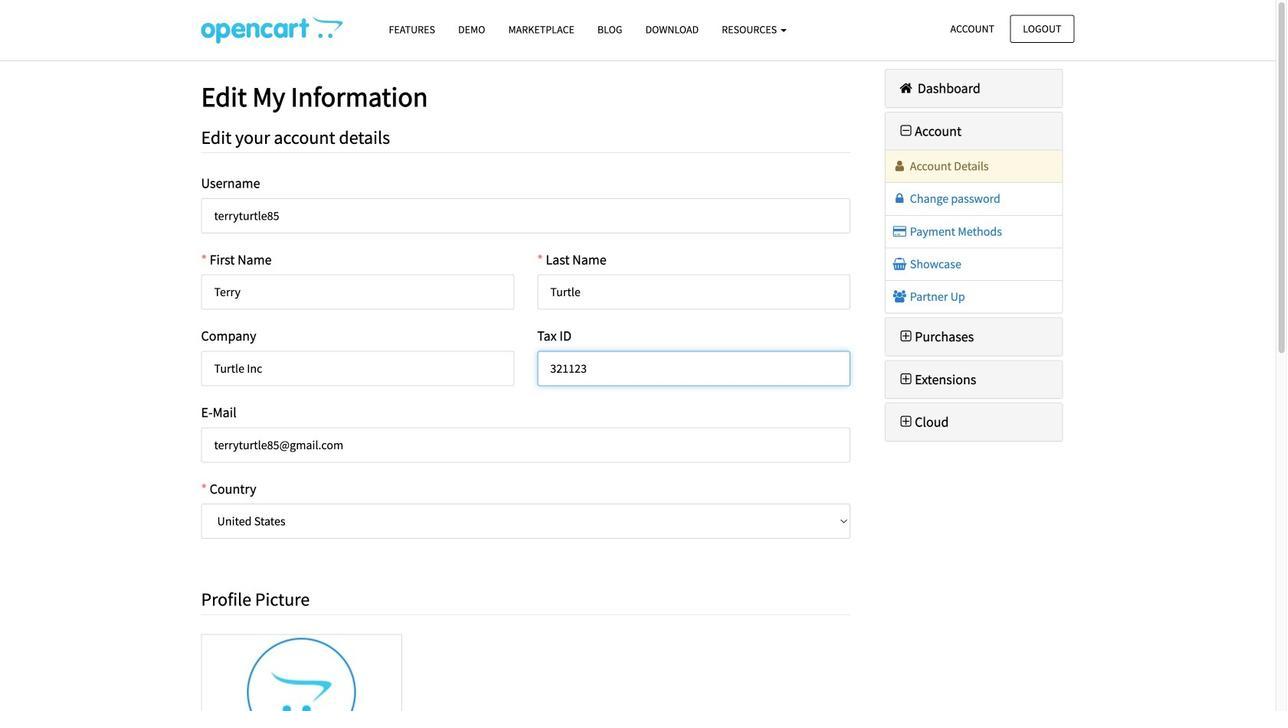 Task type: vqa. For each thing, say whether or not it's contained in the screenshot.
top plus square o image
yes



Task type: describe. For each thing, give the bounding box(es) containing it.
shopping basket image
[[892, 258, 908, 270]]

Last Name text field
[[537, 275, 851, 310]]

lock image
[[892, 193, 908, 205]]

users image
[[892, 291, 908, 303]]

E-Mail text field
[[201, 428, 851, 463]]

account edit image
[[201, 16, 343, 44]]

credit card image
[[892, 226, 908, 238]]

1 plus square o image from the top
[[897, 373, 915, 387]]

Company Name text field
[[201, 351, 514, 387]]



Task type: locate. For each thing, give the bounding box(es) containing it.
Username text field
[[201, 198, 851, 234]]

0 vertical spatial plus square o image
[[897, 373, 915, 387]]

plus square o image
[[897, 373, 915, 387], [897, 416, 915, 429]]

plus square o image
[[897, 330, 915, 344]]

home image
[[897, 81, 915, 95]]

user image
[[892, 160, 908, 173]]

1 vertical spatial plus square o image
[[897, 416, 915, 429]]

minus square o image
[[897, 124, 915, 138]]

First Name text field
[[201, 275, 514, 310]]

2 plus square o image from the top
[[897, 416, 915, 429]]

Tax ID text field
[[537, 351, 851, 387]]



